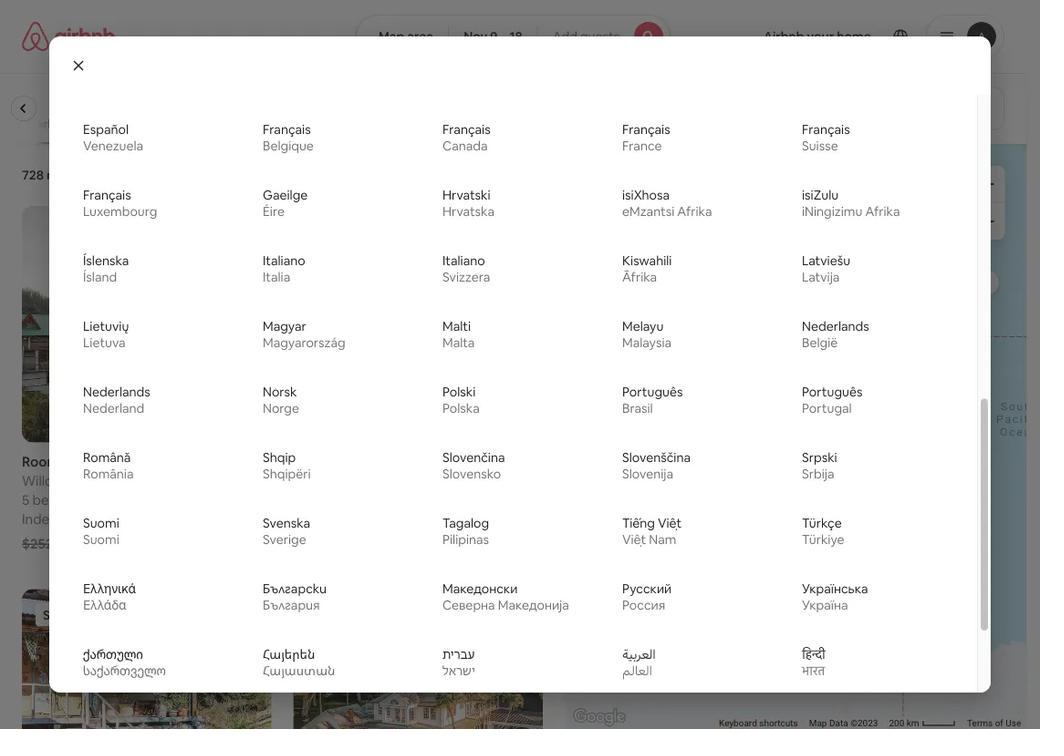 Task type: vqa. For each thing, say whether or not it's contained in the screenshot.
1st night from right
no



Task type: locate. For each thing, give the bounding box(es) containing it.
slovenčina
[[442, 450, 505, 466]]

suomi
[[83, 516, 119, 532], [83, 532, 119, 548]]

use
[[1005, 719, 1021, 729]]

before down tagalog
[[416, 536, 459, 554]]

українська
[[802, 581, 868, 598]]

lietuva
[[83, 335, 126, 351]]

0 horizontal spatial nederlands
[[83, 384, 150, 401]]

1 vertical spatial area
[[240, 167, 267, 183]]

български българия
[[263, 581, 327, 614]]

malaysia
[[622, 335, 671, 351]]

0 horizontal spatial italiano
[[263, 253, 305, 269]]

total inside 5 beds inderkilla national park $252 $228 total before taxes
[[91, 536, 120, 554]]

íslenska ísland
[[83, 253, 129, 286]]

keyboard shortcuts button
[[719, 718, 798, 730]]

map left data
[[809, 719, 827, 729]]

italiano inside italiano svizzera
[[442, 253, 485, 269]]

afrika for isizulu iningizimu afrika
[[865, 204, 900, 220]]

total down west bali national park
[[384, 536, 413, 554]]

1 before from the left
[[123, 536, 166, 554]]

éire
[[263, 204, 285, 220]]

საქართველო
[[83, 663, 166, 680]]

2 português from the left
[[802, 384, 862, 401]]

norge
[[263, 401, 299, 417]]

1 horizontal spatial amazing
[[470, 117, 515, 131]]

العالم
[[622, 663, 652, 680]]

0 horizontal spatial amazing
[[89, 117, 134, 131]]

português down malaysia
[[622, 384, 683, 401]]

1 horizontal spatial afrika
[[865, 204, 900, 220]]

villa
[[395, 473, 421, 491]]

2 afrika from the left
[[865, 204, 900, 220]]

0 horizontal spatial total
[[91, 536, 120, 554]]

1 horizontal spatial total
[[384, 536, 413, 554]]

km
[[906, 719, 919, 729]]

suomi up $228
[[83, 516, 119, 532]]

български
[[263, 581, 327, 598]]

українська україна
[[802, 581, 868, 614]]

1 vertical spatial map
[[809, 719, 827, 729]]

gaeilge éire
[[263, 187, 308, 220]]

amazing up canada
[[470, 117, 515, 131]]

afrika right emzantsi
[[677, 204, 712, 220]]

suomi up ελληνικά
[[83, 532, 119, 548]]

map for map data ©2023
[[809, 719, 827, 729]]

park right suomi suomi
[[136, 511, 163, 529]]

0 horizontal spatial việt
[[622, 532, 646, 548]]

0 horizontal spatial beach
[[353, 473, 392, 491]]

$4,099
[[949, 275, 991, 291]]

nederlands for nederland
[[83, 384, 150, 401]]

norsk
[[263, 384, 297, 401]]

0 horizontal spatial before
[[123, 536, 166, 554]]

1 horizontal spatial italiano
[[442, 253, 485, 269]]

1 total from the left
[[91, 536, 120, 554]]

200
[[889, 719, 904, 729]]

4.77 out of 5 average rating,  115 reviews image
[[464, 454, 543, 471]]

5 beds inderkilla national park $252 $228 total before taxes
[[22, 492, 203, 554]]

1 vertical spatial nederlands
[[83, 384, 150, 401]]

2 italiano from the left
[[442, 253, 485, 269]]

slovenščina
[[622, 450, 691, 466]]

2 before from the left
[[416, 536, 459, 554]]

1 national from the left
[[81, 511, 133, 529]]

profile element
[[693, 0, 1004, 73]]

west bali national park
[[293, 511, 436, 529]]

bed
[[576, 117, 596, 131]]

italia
[[263, 269, 290, 286]]

italiano down hrvatska
[[442, 253, 485, 269]]

inderkilla
[[22, 511, 78, 529]]

©2023
[[850, 719, 878, 729]]

group containing amazing views
[[0, 73, 692, 144]]

zoom in image
[[979, 177, 993, 192]]

guests
[[580, 28, 620, 45]]

tiếng việt việt nam
[[622, 516, 682, 548]]

türkçe türkiye
[[802, 516, 844, 548]]

việt right tiếng
[[658, 516, 682, 532]]

россия
[[622, 598, 665, 614]]

հայաստան
[[263, 663, 335, 680]]

1 horizontal spatial before
[[416, 536, 459, 554]]

of
[[995, 719, 1003, 729]]

srpski
[[802, 450, 837, 466]]

0 horizontal spatial taxes
[[169, 536, 203, 554]]

map left nov
[[378, 28, 404, 45]]

nederlands for belgië
[[802, 319, 869, 335]]

group
[[0, 73, 692, 144], [22, 206, 271, 443], [293, 206, 543, 443], [22, 590, 271, 730], [293, 590, 543, 730]]

area
[[407, 28, 433, 45], [240, 167, 267, 183]]

exclusive
[[293, 473, 350, 491]]

shortcuts
[[759, 719, 798, 729]]

national up $228
[[81, 511, 133, 529]]

national
[[81, 511, 133, 529], [354, 511, 405, 529]]

español
[[83, 122, 129, 138]]

nederlands down latvija
[[802, 319, 869, 335]]

nov
[[464, 28, 487, 45]]

terms
[[967, 719, 993, 729]]

nederlands down 'lietuva'
[[83, 384, 150, 401]]

1 horizontal spatial map
[[809, 719, 827, 729]]

1 italiano from the left
[[263, 253, 305, 269]]

việt left "nam"
[[622, 532, 646, 548]]

taxes right suomi suomi
[[169, 536, 203, 554]]

2 taxes from the left
[[462, 536, 496, 554]]

map area button
[[356, 15, 449, 58]]

5.0
[[232, 454, 251, 471]]

add
[[553, 28, 577, 45]]

1 afrika from the left
[[677, 204, 712, 220]]

google map
showing 20 stays. region
[[564, 144, 1026, 730]]

afrika for isixhosa emzantsi afrika
[[677, 204, 712, 220]]

google image
[[569, 706, 629, 730]]

հայերեն հայաստան
[[263, 647, 335, 680]]

1 taxes from the left
[[169, 536, 203, 554]]

afrika inside isizulu iningizimu afrika
[[865, 204, 900, 220]]

beach down 4.77
[[471, 473, 510, 491]]

map inside button
[[378, 28, 404, 45]]

total before taxes
[[384, 536, 496, 554]]

italiano
[[263, 253, 305, 269], [442, 253, 485, 269]]

$103
[[613, 238, 642, 255]]

0 vertical spatial nederlands
[[802, 319, 869, 335]]

français inside français belgique
[[263, 122, 311, 138]]

keyboard shortcuts
[[719, 719, 798, 729]]

0 horizontal spatial park
[[136, 511, 163, 529]]

$228
[[56, 536, 88, 554]]

728
[[22, 167, 44, 183]]

suomi suomi
[[83, 516, 119, 548]]

park up total before taxes button
[[408, 511, 436, 529]]

latvija
[[802, 269, 840, 286]]

None search field
[[356, 15, 671, 58]]

français for canada
[[442, 122, 491, 138]]

bali
[[329, 511, 351, 529]]

1 horizontal spatial taxes
[[462, 536, 496, 554]]

0 horizontal spatial map
[[378, 28, 404, 45]]

national inside 5 beds inderkilla national park $252 $228 total before taxes
[[81, 511, 133, 529]]

taxes down tagalog
[[462, 536, 496, 554]]

national right the bali
[[354, 511, 405, 529]]

area left nov
[[407, 28, 433, 45]]

afrika
[[677, 204, 712, 220], [865, 204, 900, 220]]

nederlands belgië
[[802, 319, 869, 351]]

македонски северна македонија
[[442, 581, 569, 614]]

$252
[[22, 536, 53, 554]]

1 horizontal spatial nederlands
[[802, 319, 869, 335]]

beach
[[353, 473, 392, 491], [471, 473, 510, 491]]

1 horizontal spatial park
[[408, 511, 436, 529]]

italiano for svizzera
[[442, 253, 485, 269]]

1 horizontal spatial beach
[[471, 473, 510, 491]]

exclusive beach villa - balian beach
[[293, 473, 510, 491]]

terms of use
[[967, 719, 1021, 729]]

1 português from the left
[[622, 384, 683, 401]]

add guests
[[553, 28, 620, 45]]

balian
[[432, 473, 468, 491]]

1 horizontal spatial português
[[802, 384, 862, 401]]

0 vertical spatial map
[[378, 28, 404, 45]]

in
[[62, 454, 74, 471]]

$103 button
[[605, 234, 650, 259]]

afrika right iningizimu
[[865, 204, 900, 220]]

total right $228
[[91, 536, 120, 554]]

հայերեն
[[263, 647, 315, 663]]

0 horizontal spatial national
[[81, 511, 133, 529]]

svenska
[[263, 516, 310, 532]]

0 horizontal spatial afrika
[[677, 204, 712, 220]]

0 vertical spatial area
[[407, 28, 433, 45]]

isizulu
[[802, 187, 839, 204]]

4.77
[[479, 454, 506, 471]]

1 horizontal spatial area
[[407, 28, 433, 45]]

afrika inside isixhosa emzantsi afrika
[[677, 204, 712, 220]]

ελληνικά
[[83, 581, 136, 598]]

area right map
[[240, 167, 267, 183]]

nov 9 – 18
[[464, 28, 523, 45]]

5.0 (8)
[[232, 454, 271, 471]]

before inside 5 beds inderkilla national park $252 $228 total before taxes
[[123, 536, 166, 554]]

0 horizontal spatial português
[[622, 384, 683, 401]]

before right suomi suomi
[[123, 536, 166, 554]]

amazing up venezuela
[[89, 117, 134, 131]]

italiano down éire
[[263, 253, 305, 269]]

français luxembourg
[[83, 187, 157, 220]]

1 park from the left
[[136, 511, 163, 529]]

zoom out image
[[979, 214, 993, 229]]

ελλάδα
[[83, 598, 127, 614]]

português for brasil
[[622, 384, 683, 401]]

hrvatski
[[442, 187, 490, 204]]

beach left villa
[[353, 473, 392, 491]]

taxes
[[169, 536, 203, 554], [462, 536, 496, 554]]

1 horizontal spatial national
[[354, 511, 405, 529]]

français inside "français luxembourg"
[[83, 187, 131, 204]]

polska
[[442, 401, 480, 417]]

português down belgië
[[802, 384, 862, 401]]



Task type: describe. For each thing, give the bounding box(es) containing it.
2 total from the left
[[384, 536, 413, 554]]

slovenija
[[622, 466, 673, 483]]

shqipëri
[[263, 466, 311, 483]]

0 horizontal spatial area
[[240, 167, 267, 183]]

2 park from the left
[[408, 511, 436, 529]]

map for map area
[[378, 28, 404, 45]]

1 horizontal spatial việt
[[658, 516, 682, 532]]

area inside button
[[407, 28, 433, 45]]

kiswahili āfrika
[[622, 253, 672, 286]]

belgique
[[263, 138, 314, 154]]

map data ©2023
[[809, 719, 878, 729]]

200 km button
[[883, 717, 961, 730]]

keyboard
[[719, 719, 757, 729]]

west
[[293, 511, 326, 529]]

latviešu latvija
[[802, 253, 850, 286]]

5
[[22, 492, 29, 510]]

5.0 out of 5 average rating,  8 reviews image
[[217, 454, 271, 471]]

sverige
[[263, 532, 306, 548]]

polski polska
[[442, 384, 480, 417]]

2 national from the left
[[354, 511, 405, 529]]

luxembourg
[[83, 204, 157, 220]]

add to wishlist: villa in haiku-pauwela, hawaii image
[[506, 604, 528, 626]]

map
[[211, 167, 237, 183]]

homes
[[128, 167, 168, 183]]

северна
[[442, 598, 495, 614]]

svizzera
[[442, 269, 490, 286]]

srbija
[[802, 466, 834, 483]]

русский
[[622, 581, 672, 598]]

breakfasts
[[608, 117, 663, 131]]

slovenščina slovenija
[[622, 450, 691, 483]]

shqip
[[263, 450, 296, 466]]

slovensko
[[442, 466, 501, 483]]

français canada
[[442, 122, 491, 154]]

nederland
[[83, 401, 144, 417]]

português brasil
[[622, 384, 683, 417]]

norsk norge
[[263, 384, 299, 417]]

terms of use link
[[967, 719, 1021, 729]]

iningizimu
[[802, 204, 862, 220]]

français for belgique
[[263, 122, 311, 138]]

malti
[[442, 319, 471, 335]]

português for portugal
[[802, 384, 862, 401]]

belgië
[[802, 335, 838, 351]]

total before taxes button
[[340, 536, 496, 554]]

amazing for amazing pools
[[89, 117, 134, 131]]

emzantsi
[[622, 204, 674, 220]]

türkiye
[[802, 532, 844, 548]]

magyar
[[263, 319, 306, 335]]

chef's
[[274, 117, 307, 131]]

kiswahili
[[622, 253, 672, 269]]

hrvatska
[[442, 204, 494, 220]]

latviešu
[[802, 253, 850, 269]]

français belgique
[[263, 122, 314, 154]]

amazing for amazing views
[[470, 117, 515, 131]]

lietuvių
[[83, 319, 129, 335]]

&
[[598, 117, 606, 131]]

2 beach from the left
[[471, 473, 510, 491]]

melayu
[[622, 319, 664, 335]]

gaeilge
[[263, 187, 308, 204]]

park
[[98, 167, 125, 183]]

français for france
[[622, 122, 670, 138]]

français for luxembourg
[[83, 187, 131, 204]]

íslenska
[[83, 253, 129, 269]]

1 beach from the left
[[353, 473, 392, 491]]

русский россия
[[622, 581, 672, 614]]

18
[[509, 28, 523, 45]]

1 suomi from the top
[[83, 516, 119, 532]]

taxes inside 5 beds inderkilla national park $252 $228 total before taxes
[[169, 536, 203, 554]]

हिन्दी भारत
[[802, 647, 825, 680]]

–
[[500, 28, 507, 45]]

україна
[[802, 598, 848, 614]]

park inside 5 beds inderkilla national park $252 $228 total before taxes
[[136, 511, 163, 529]]

isizulu iningizimu afrika
[[802, 187, 900, 220]]

nov 9 – 18 button
[[448, 15, 538, 58]]

македонски
[[442, 581, 518, 598]]

āfrika
[[622, 269, 657, 286]]

2 suomi from the top
[[83, 532, 119, 548]]

ქართული
[[83, 647, 143, 663]]

melayu malaysia
[[622, 319, 671, 351]]

pools
[[137, 117, 165, 131]]

(115)
[[509, 454, 543, 471]]

magyarország
[[263, 335, 346, 351]]

svenska sverige
[[263, 516, 310, 548]]

france
[[622, 138, 662, 154]]

italiano for italia
[[263, 253, 305, 269]]

românia
[[83, 466, 134, 483]]

none search field containing map area
[[356, 15, 671, 58]]

room
[[22, 454, 60, 471]]

views
[[518, 117, 547, 131]]

$2,003
[[293, 536, 337, 554]]

languages dialog
[[49, 36, 991, 696]]

français for suisse
[[802, 122, 850, 138]]

srpski srbija
[[802, 450, 837, 483]]

tiếng
[[622, 516, 655, 532]]

ísland
[[83, 269, 117, 286]]



